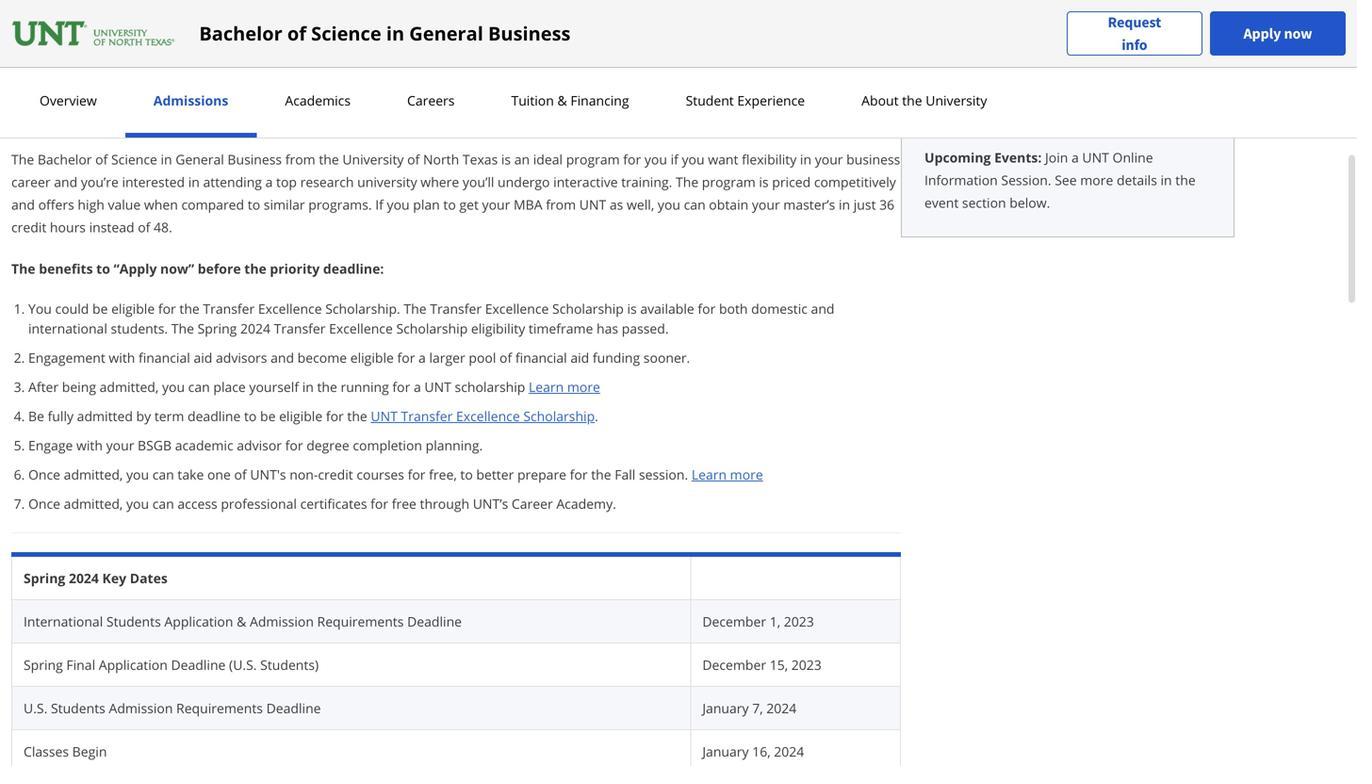 Task type: describe. For each thing, give the bounding box(es) containing it.
1 horizontal spatial program
[[702, 173, 756, 191]]

is for ideal
[[502, 150, 511, 168]]

to left similar
[[248, 196, 260, 214]]

36
[[880, 196, 895, 214]]

2024 right the 16,
[[774, 743, 805, 761]]

now
[[1285, 24, 1313, 43]]

once admitted, you can access professional certificates for free through unt's career academy. list item
[[28, 494, 902, 514]]

0 vertical spatial admitted,
[[100, 378, 159, 396]]

looking inside if you will be transferring credits from another institution and are looking to complete your bachelor's degree, unt's bachelor of applied arts and sciences degree could be a fantastic fit.
[[450, 86, 499, 104]]

excellence up the "eligibility"
[[485, 300, 549, 318]]

1 vertical spatial bachelor's
[[256, 46, 319, 64]]

you right if
[[682, 150, 705, 168]]

0 horizontal spatial &
[[237, 613, 246, 631]]

planning.
[[426, 437, 483, 455]]

for left the free
[[371, 495, 389, 513]]

is for for
[[628, 300, 637, 318]]

learn more here
[[386, 109, 490, 127]]

for left larger on the top left
[[397, 349, 415, 367]]

for up students.
[[158, 300, 176, 318]]

your up competitively
[[815, 150, 844, 168]]

both
[[719, 300, 748, 318]]

section
[[963, 194, 1007, 212]]

1 vertical spatial admissions
[[154, 91, 229, 109]]

access
[[178, 495, 218, 513]]

for right running
[[393, 378, 411, 396]]

other
[[778, 0, 812, 15]]

of up you're
[[95, 150, 108, 168]]

domestic students admissions requirements:
[[925, 46, 1128, 86]]

be down another
[[271, 109, 287, 127]]

learn more link for after being admitted, you can place yourself in the running for a unt scholarship
[[529, 378, 601, 396]]

be inside list item
[[260, 407, 276, 425]]

and down adult learners who are looking for an affordable way to earn their bachelor's degree online around their work, family, and other life responsibilities..
[[395, 46, 418, 64]]

in inside join a unt online information session. see more details in the event section below.
[[1161, 171, 1173, 189]]

1 horizontal spatial university
[[926, 91, 988, 109]]

pool
[[469, 349, 496, 367]]

when
[[144, 196, 178, 214]]

funding
[[593, 349, 640, 367]]

request info button
[[1067, 11, 1203, 56]]

info
[[1122, 35, 1148, 54]]

running
[[341, 378, 389, 396]]

student experience
[[686, 91, 806, 109]]

the left benefits
[[11, 260, 35, 278]]

1 horizontal spatial general
[[410, 20, 484, 46]]

0 horizontal spatial january 7, 2024
[[703, 700, 797, 718]]

eligible inside you could be eligible for the transfer excellence scholarship. the transfer excellence scholarship is available for both domestic and international students. the spring 2024 transfer excellence scholarship eligibility timeframe has passed.
[[111, 300, 155, 318]]

non-
[[290, 466, 318, 484]]

well,
[[627, 196, 655, 214]]

and up offers
[[54, 173, 78, 191]]

be inside you could be eligible for the transfer excellence scholarship. the transfer excellence scholarship is available for both domestic and international students. the spring 2024 transfer excellence scholarship eligibility timeframe has passed.
[[92, 300, 108, 318]]

university
[[358, 173, 417, 191]]

bsgb
[[138, 437, 172, 455]]

key
[[102, 570, 126, 588]]

1 vertical spatial learn
[[529, 378, 564, 396]]

1 vertical spatial prepare
[[518, 466, 567, 484]]

to inside adult learners who are looking for an affordable way to earn their bachelor's degree online around their work, family, and other life responsibilities..
[[355, 0, 368, 15]]

for down adult learners who are looking for an affordable way to earn their bachelor's degree online around their work, family, and other life responsibilities.. list item
[[474, 46, 492, 64]]

another
[[266, 86, 319, 104]]

place
[[213, 378, 246, 396]]

16,
[[753, 743, 771, 761]]

after being admitted, you can place yourself in the running for a unt scholarship learn more
[[28, 378, 601, 396]]

1 vertical spatial requirements
[[176, 700, 263, 718]]

0 vertical spatial &
[[558, 91, 567, 109]]

available
[[641, 300, 695, 318]]

and up learn more here
[[396, 86, 421, 104]]

undergo
[[498, 173, 550, 191]]

transfer down before
[[203, 300, 255, 318]]

transfer up the "eligibility"
[[430, 300, 482, 318]]

advisor
[[237, 437, 282, 455]]

you left if
[[645, 150, 668, 168]]

you right well,
[[658, 196, 681, 214]]

more up .
[[568, 378, 601, 396]]

in up the be fully admitted by term deadline to be eligible for the unt transfer excellence scholarship .
[[302, 378, 314, 396]]

looking inside adult learners who are looking for an affordable way to earn their bachelor's degree online around their work, family, and other life responsibilities..
[[172, 0, 217, 15]]

you could be eligible for the transfer excellence scholarship. the transfer excellence scholarship is available for both domestic and international students. the spring 2024 transfer excellence scholarship eligibility timeframe has passed.
[[28, 300, 835, 338]]

advisors
[[216, 349, 267, 367]]

the benefits to "apply now" before the priority deadline:
[[11, 260, 384, 278]]

interested
[[122, 173, 185, 191]]

degree,
[[689, 86, 738, 104]]

to inside if you will be transferring credits from another institution and are looking to complete your bachelor's degree, unt's bachelor of applied arts and sciences degree could be a fantastic fit.
[[502, 86, 516, 104]]

bachelor of science in general business
[[199, 20, 571, 46]]

2 financial from the left
[[516, 349, 567, 367]]

plan inside 'individuals who plan to achieve their bachelor's in business and prepare for an mba.' list item
[[128, 46, 155, 64]]

you down the 'bsgb'
[[126, 466, 149, 484]]

admissions link
[[148, 91, 234, 109]]

bachelor's inside adult learners who are looking for an affordable way to earn their bachelor's degree online around their work, family, and other life responsibilities..
[[435, 0, 498, 15]]

business inside the bachelor of science in general business from the university of north texas is an ideal program for you if you want flexibility in your business career and you're interested in attending a top research university where you'll undergo interactive training. the program is priced competitively and offers high value when compared to similar programs. if you plan to get your mba from unt as well, you can obtain your master's in just 36 credit hours instead of 48.
[[228, 150, 282, 168]]

a inside if you will be transferring credits from another institution and are looking to complete your bachelor's degree, unt's bachelor of applied arts and sciences degree could be a fantastic fit.
[[291, 109, 299, 127]]

spring final application deadline (u.s. students)
[[24, 656, 319, 674]]

1 horizontal spatial their
[[403, 0, 432, 15]]

list containing you could be eligible for the transfer excellence scholarship. the transfer excellence scholarship is available for both domestic and international students. the spring 2024 transfer excellence scholarship eligibility timeframe has passed.
[[19, 299, 902, 514]]

to up engage with your bsgb academic advisor for degree completion planning. at the bottom of the page
[[244, 407, 257, 425]]

fall
[[615, 466, 636, 484]]

excellence down scholarship on the left of page
[[456, 407, 520, 425]]

obtain
[[709, 196, 749, 214]]

7, inside list item
[[992, 108, 1003, 126]]

transfer up planning.
[[401, 407, 453, 425]]

in up 'priced'
[[801, 150, 812, 168]]

students.
[[111, 320, 168, 338]]

january for classes begin
[[703, 743, 749, 761]]

unt up 'completion'
[[371, 407, 398, 425]]

international
[[28, 320, 107, 338]]

unt's
[[250, 466, 286, 484]]

engagement with financial aid advisors and become eligible for a larger pool of financial aid funding sooner. list item
[[28, 348, 902, 368]]

students)
[[260, 656, 319, 674]]

and up yourself
[[271, 349, 294, 367]]

tuition & financing link
[[506, 91, 635, 109]]

here
[[461, 109, 490, 127]]

apply
[[1244, 24, 1282, 43]]

in up interested
[[161, 150, 172, 168]]

join
[[1046, 149, 1069, 166]]

of left 48.
[[138, 218, 150, 236]]

2024 left key
[[69, 570, 99, 588]]

careers link
[[402, 91, 461, 109]]

0 vertical spatial learn
[[386, 109, 421, 127]]

of right one
[[234, 466, 247, 484]]

the down running
[[347, 407, 368, 425]]

for left both
[[698, 300, 716, 318]]

the inside the bachelor of science in general business from the university of north texas is an ideal program for you if you want flexibility in your business career and you're interested in attending a top research university where you'll undergo interactive training. the program is priced competitively and offers high value when compared to similar programs. if you plan to get your mba from unt as well, you can obtain your master's in just 36 credit hours instead of 48.
[[319, 150, 339, 168]]

for down after being admitted, you can place yourself in the running for a unt scholarship learn more
[[326, 407, 344, 425]]

upcoming events:
[[925, 149, 1042, 166]]

deadline
[[188, 407, 241, 425]]

credit inside the bachelor of science in general business from the university of north texas is an ideal program for you if you want flexibility in your business career and you're interested in attending a top research university where you'll undergo interactive training. the program is priced competitively and offers high value when compared to similar programs. if you plan to get your mba from unt as well, you can obtain your master's in just 36 credit hours instead of 48.
[[11, 218, 46, 236]]

students for international
[[106, 613, 161, 631]]

for up non- at the left of page
[[285, 437, 303, 455]]

learn more link for once admitted, you can take one of unt's non-credit courses for free, to better prepare for the fall session.
[[692, 466, 764, 484]]

list item containing after being admitted, you can place yourself in the running for a unt scholarship
[[28, 377, 902, 397]]

plan inside the bachelor of science in general business from the university of north texas is an ideal program for you if you want flexibility in your business career and you're interested in attending a top research university where you'll undergo interactive training. the program is priced competitively and offers high value when compared to similar programs. if you plan to get your mba from unt as well, you can obtain your master's in just 36 credit hours instead of 48.
[[413, 196, 440, 214]]

0 vertical spatial scholarship
[[553, 300, 624, 318]]

engage with your bsgb academic advisor for degree completion planning. list item
[[28, 436, 902, 455]]

student experience link
[[680, 91, 811, 109]]

spring inside you could be eligible for the transfer excellence scholarship. the transfer excellence scholarship is available for both domestic and international students. the spring 2024 transfer excellence scholarship eligibility timeframe has passed.
[[198, 320, 237, 338]]

are inside if you will be transferring credits from another institution and are looking to complete your bachelor's degree, unt's bachelor of applied arts and sciences degree could be a fantastic fit.
[[425, 86, 446, 104]]

december 15, 2023
[[703, 656, 822, 674]]

benefits
[[39, 260, 93, 278]]

bachelor inside if you will be transferring credits from another institution and are looking to complete your bachelor's degree, unt's bachelor of applied arts and sciences degree could be a fantastic fit.
[[782, 86, 841, 104]]

to left "apply
[[96, 260, 110, 278]]

1 vertical spatial who
[[98, 46, 124, 64]]

1,
[[770, 613, 781, 631]]

in up the compared
[[188, 173, 200, 191]]

life
[[815, 0, 834, 15]]

a right running
[[414, 378, 421, 396]]

individuals who plan to achieve their bachelor's in business and prepare for an mba. list item
[[28, 45, 902, 65]]

u.s.
[[24, 700, 47, 718]]

scholarship
[[455, 378, 526, 396]]

of down affordable
[[287, 20, 306, 46]]

the bachelor of science in general business from the university of north texas is an ideal program for you if you want flexibility in your business career and you're interested in attending a top research university where you'll undergo interactive training. the program is priced competitively and offers high value when compared to similar programs. if you plan to get your mba from unt as well, you can obtain your master's in just 36 credit hours instead of 48.
[[11, 150, 901, 236]]

2 aid from the left
[[571, 349, 590, 367]]

want
[[708, 150, 739, 168]]

as
[[610, 196, 624, 214]]

be right 'will'
[[79, 86, 95, 104]]

to left achieve
[[158, 46, 171, 64]]

and down career
[[11, 196, 35, 214]]

you'll
[[463, 173, 495, 191]]

the right scholarship.
[[404, 300, 427, 318]]

1 horizontal spatial deadline
[[266, 700, 321, 718]]

0 vertical spatial business
[[488, 20, 571, 46]]

general inside the bachelor of science in general business from the university of north texas is an ideal program for you if you want flexibility in your business career and you're interested in attending a top research university where you'll undergo interactive training. the program is priced competitively and offers high value when compared to similar programs. if you plan to get your mba from unt as well, you can obtain your master's in just 36 credit hours instead of 48.
[[176, 150, 224, 168]]

can inside list item
[[152, 495, 174, 513]]

can left place
[[188, 378, 210, 396]]

the up career
[[11, 150, 34, 168]]

become
[[298, 349, 347, 367]]

2 horizontal spatial their
[[638, 0, 667, 15]]

see
[[1055, 171, 1078, 189]]

online
[[548, 0, 586, 15]]

and right arts
[[96, 109, 121, 127]]

university inside the bachelor of science in general business from the university of north texas is an ideal program for you if you want flexibility in your business career and you're interested in attending a top research university where you'll undergo interactive training. the program is priced competitively and offers high value when compared to similar programs. if you plan to get your mba from unt as well, you can obtain your master's in just 36 credit hours instead of 48.
[[343, 150, 404, 168]]

if inside if you will be transferring credits from another institution and are looking to complete your bachelor's degree, unt's bachelor of applied arts and sciences degree could be a fantastic fit.
[[11, 86, 21, 104]]

domestic
[[925, 46, 987, 64]]

professional
[[221, 495, 297, 513]]

degree inside if you will be transferring credits from another institution and are looking to complete your bachelor's degree, unt's bachelor of applied arts and sciences degree could be a fantastic fit.
[[183, 109, 228, 127]]

compared
[[181, 196, 244, 214]]

unt transfer excellence scholarship link
[[371, 407, 595, 425]]

once for once admitted, you can take one of unt's non-credit courses for free, to better prepare for the fall session. learn more
[[28, 466, 60, 484]]

your down 'priced'
[[752, 196, 781, 214]]

student
[[686, 91, 734, 109]]

your inside list item
[[106, 437, 134, 455]]

application for students
[[164, 613, 233, 631]]

to right free,
[[461, 466, 473, 484]]

2 horizontal spatial learn
[[692, 466, 727, 484]]

through
[[420, 495, 470, 513]]

once admitted, you can take one of unt's non-credit courses for free, to better prepare for the fall session. learn more
[[28, 466, 764, 484]]

career
[[512, 495, 553, 513]]

online
[[1113, 149, 1154, 166]]

domestic
[[752, 300, 808, 318]]

2 horizontal spatial eligible
[[351, 349, 394, 367]]

to left get
[[444, 196, 456, 214]]

spring for spring final application deadline (u.s. students)
[[24, 656, 63, 674]]

you
[[28, 300, 52, 318]]

excellence down scholarship.
[[329, 320, 393, 338]]

adult
[[28, 0, 61, 15]]

admitted
[[77, 407, 133, 425]]

engage
[[28, 437, 73, 455]]

you up term
[[162, 378, 185, 396]]

an inside the bachelor of science in general business from the university of north texas is an ideal program for you if you want flexibility in your business career and you're interested in attending a top research university where you'll undergo interactive training. the program is priced competitively and offers high value when compared to similar programs. if you plan to get your mba from unt as well, you can obtain your master's in just 36 credit hours instead of 48.
[[515, 150, 530, 168]]

academics link
[[279, 91, 356, 109]]

career
[[11, 173, 51, 191]]

dates
[[130, 570, 168, 588]]

event
[[925, 194, 959, 212]]

admitted, for take
[[64, 466, 123, 484]]

for left free,
[[408, 466, 426, 484]]

in inside list item
[[322, 46, 334, 64]]

top
[[276, 173, 297, 191]]

with for your
[[76, 437, 103, 455]]

unt inside the bachelor of science in general business from the university of north texas is an ideal program for you if you want flexibility in your business career and you're interested in attending a top research university where you'll undergo interactive training. the program is priced competitively and offers high value when compared to similar programs. if you plan to get your mba from unt as well, you can obtain your master's in just 36 credit hours instead of 48.
[[580, 196, 607, 214]]

just
[[854, 196, 877, 214]]

could inside you could be eligible for the transfer excellence scholarship. the transfer excellence scholarship is available for both domestic and international students. the spring 2024 transfer excellence scholarship eligibility timeframe has passed.
[[55, 300, 89, 318]]

your right get
[[482, 196, 511, 214]]



Task type: locate. For each thing, give the bounding box(es) containing it.
1 horizontal spatial are
[[425, 86, 446, 104]]

application up spring final application deadline (u.s. students)
[[164, 613, 233, 631]]

2 once from the top
[[28, 495, 60, 513]]

a right join
[[1072, 149, 1080, 166]]

0 vertical spatial admissions
[[1053, 46, 1128, 64]]

you left access
[[126, 495, 149, 513]]

science up interested
[[111, 150, 157, 168]]

2 horizontal spatial from
[[546, 196, 576, 214]]

january 7, 2024
[[942, 108, 1036, 126], [703, 700, 797, 718]]

academics
[[285, 91, 351, 109]]

0 vertical spatial bachelor's
[[435, 0, 498, 15]]

excellence
[[258, 300, 322, 318], [485, 300, 549, 318], [329, 320, 393, 338], [456, 407, 520, 425]]

admission up students)
[[250, 613, 314, 631]]

spring left final
[[24, 656, 63, 674]]

2 horizontal spatial students
[[990, 46, 1049, 64]]

1 horizontal spatial &
[[558, 91, 567, 109]]

1 vertical spatial is
[[759, 173, 769, 191]]

0 horizontal spatial their
[[224, 46, 253, 64]]

unt's inside once admitted, you can access professional certificates for free through unt's career academy. list item
[[473, 495, 509, 513]]

university down requirements:
[[926, 91, 988, 109]]

7, up upcoming events:
[[992, 108, 1003, 126]]

december left "15,"
[[703, 656, 767, 674]]

1 list from the top
[[19, 0, 902, 65]]

for inside the bachelor of science in general business from the university of north texas is an ideal program for you if you want flexibility in your business career and you're interested in attending a top research university where you'll undergo interactive training. the program is priced competitively and offers high value when compared to similar programs. if you plan to get your mba from unt as well, you can obtain your master's in just 36 credit hours instead of 48.
[[624, 150, 641, 168]]

january 7, 2024 list item
[[942, 108, 1212, 127]]

1 horizontal spatial 7,
[[992, 108, 1003, 126]]

application for final
[[99, 656, 168, 674]]

looking up achieve
[[172, 0, 217, 15]]

now"
[[160, 260, 194, 278]]

requirements up students)
[[317, 613, 404, 631]]

adult learners who are looking for an affordable way to earn their bachelor's degree online around their work, family, and other life responsibilities.. list item
[[28, 0, 902, 36]]

1 vertical spatial unt's
[[473, 495, 509, 513]]

2 vertical spatial eligible
[[279, 407, 323, 425]]

transferring
[[98, 86, 178, 104]]

for up training.
[[624, 150, 641, 168]]

once
[[28, 466, 60, 484], [28, 495, 60, 513]]

1 horizontal spatial eligible
[[279, 407, 323, 425]]

0 vertical spatial requirements
[[317, 613, 404, 631]]

in left just
[[839, 196, 851, 214]]

january 7, 2024 up january 16, 2024
[[703, 700, 797, 718]]

1 vertical spatial if
[[376, 196, 384, 214]]

information
[[925, 171, 998, 189]]

january up january 16, 2024
[[703, 700, 749, 718]]

1 vertical spatial deadline
[[171, 656, 226, 674]]

excellence down priority
[[258, 300, 322, 318]]

your down "admitted"
[[106, 437, 134, 455]]

0 horizontal spatial from
[[231, 86, 263, 104]]

in up the academics link
[[322, 46, 334, 64]]

0 horizontal spatial with
[[76, 437, 103, 455]]

mba.
[[514, 46, 547, 64]]

1 horizontal spatial looking
[[450, 86, 499, 104]]

1 vertical spatial eligible
[[351, 349, 394, 367]]

1 vertical spatial university
[[343, 150, 404, 168]]

in down earn
[[386, 20, 405, 46]]

2 vertical spatial bachelor
[[38, 150, 92, 168]]

priority
[[270, 260, 320, 278]]

the inside join a unt online information session. see more details in the event section below.
[[1176, 171, 1196, 189]]

a inside join a unt online information session. see more details in the event section below.
[[1072, 149, 1080, 166]]

0 vertical spatial could
[[232, 109, 268, 127]]

could down another
[[232, 109, 268, 127]]

application
[[164, 613, 233, 631], [99, 656, 168, 674]]

january inside list item
[[942, 108, 989, 126]]

2023 for december 15, 2023
[[792, 656, 822, 674]]

be
[[79, 86, 95, 104], [271, 109, 287, 127], [92, 300, 108, 318], [260, 407, 276, 425]]

2 horizontal spatial bachelor's
[[618, 86, 685, 104]]

0 vertical spatial application
[[164, 613, 233, 631]]

is up passed.
[[628, 300, 637, 318]]

0 horizontal spatial 7,
[[753, 700, 764, 718]]

december
[[703, 613, 767, 631], [703, 656, 767, 674]]

aid
[[194, 349, 213, 367], [571, 349, 590, 367]]

yourself
[[249, 378, 299, 396]]

bachelor's inside if you will be transferring credits from another institution and are looking to complete your bachelor's degree, unt's bachelor of applied arts and sciences degree could be a fantastic fit.
[[618, 86, 685, 104]]

0 vertical spatial january
[[942, 108, 989, 126]]

financial down timeframe in the left top of the page
[[516, 349, 567, 367]]

2 vertical spatial from
[[546, 196, 576, 214]]

more left here
[[425, 109, 458, 127]]

tuition
[[512, 91, 554, 109]]

1 vertical spatial 7,
[[753, 700, 764, 718]]

0 horizontal spatial bachelor
[[38, 150, 92, 168]]

degree down the be fully admitted by term deadline to be eligible for the unt transfer excellence scholarship .
[[307, 437, 350, 455]]

are inside adult learners who are looking for an affordable way to earn their bachelor's degree online around their work, family, and other life responsibilities..
[[148, 0, 168, 15]]

responsibilities..
[[28, 17, 128, 35]]

unt inside join a unt online information session. see more details in the event section below.
[[1083, 149, 1110, 166]]

admitted, for access
[[64, 495, 123, 513]]

2024 inside you could be eligible for the transfer excellence scholarship. the transfer excellence scholarship is available for both domestic and international students. the spring 2024 transfer excellence scholarship eligibility timeframe has passed.
[[240, 320, 271, 338]]

students for u.s.
[[51, 700, 105, 718]]

with for financial
[[109, 349, 135, 367]]

0 vertical spatial unt's
[[741, 86, 779, 104]]

and left other
[[751, 0, 775, 15]]

program up interactive
[[566, 150, 620, 168]]

details
[[1117, 171, 1158, 189]]

of left the north
[[407, 150, 420, 168]]

0 horizontal spatial could
[[55, 300, 89, 318]]

of inside list item
[[500, 349, 512, 367]]

2024 up advisors
[[240, 320, 271, 338]]

work,
[[670, 0, 704, 15]]

sciences
[[124, 109, 180, 127]]

1 vertical spatial looking
[[450, 86, 499, 104]]

1 horizontal spatial business
[[488, 20, 571, 46]]

0 horizontal spatial deadline
[[171, 656, 226, 674]]

if inside the bachelor of science in general business from the university of north texas is an ideal program for you if you want flexibility in your business career and you're interested in attending a top research university where you'll undergo interactive training. the program is priced competitively and offers high value when compared to similar programs. if you plan to get your mba from unt as well, you can obtain your master's in just 36 credit hours instead of 48.
[[376, 196, 384, 214]]

final
[[66, 656, 95, 674]]

an left mba.
[[495, 46, 511, 64]]

credit inside list item
[[318, 466, 353, 484]]

1 financial from the left
[[139, 349, 190, 367]]

admission
[[250, 613, 314, 631], [109, 700, 173, 718]]

1 horizontal spatial learn
[[529, 378, 564, 396]]

january
[[942, 108, 989, 126], [703, 700, 749, 718], [703, 743, 749, 761]]

if you will be transferring credits from another institution and are looking to complete your bachelor's degree, unt's bachelor of applied arts and sciences degree could be a fantastic fit.
[[11, 86, 857, 127]]

to left complete
[[502, 86, 516, 104]]

bachelor inside the bachelor of science in general business from the university of north texas is an ideal program for you if you want flexibility in your business career and you're interested in attending a top research university where you'll undergo interactive training. the program is priced competitively and offers high value when compared to similar programs. if you plan to get your mba from unt as well, you can obtain your master's in just 36 credit hours instead of 48.
[[38, 150, 92, 168]]

apply now button
[[1211, 11, 1347, 56]]

2 horizontal spatial deadline
[[407, 613, 462, 631]]

0 horizontal spatial program
[[566, 150, 620, 168]]

bachelor's
[[435, 0, 498, 15], [256, 46, 319, 64], [618, 86, 685, 104]]

list item up info
[[942, 5, 1212, 25]]

can left access
[[152, 495, 174, 513]]

0 vertical spatial spring
[[198, 320, 237, 338]]

earn
[[371, 0, 400, 15]]

classes
[[24, 743, 69, 761]]

by
[[136, 407, 151, 425]]

1 horizontal spatial requirements
[[317, 613, 404, 631]]

2 list from the top
[[19, 299, 902, 514]]

7, up the 16,
[[753, 700, 764, 718]]

2023 for december 1, 2023
[[784, 613, 815, 631]]

you inside if you will be transferring credits from another institution and are looking to complete your bachelor's degree, unt's bachelor of applied arts and sciences degree could be a fantastic fit.
[[24, 86, 49, 104]]

passed.
[[622, 320, 669, 338]]

a left larger on the top left
[[419, 349, 426, 367]]

1 vertical spatial degree
[[183, 109, 228, 127]]

can inside the bachelor of science in general business from the university of north texas is an ideal program for you if you want flexibility in your business career and you're interested in attending a top research university where you'll undergo interactive training. the program is priced competitively and offers high value when compared to similar programs. if you plan to get your mba from unt as well, you can obtain your master's in just 36 credit hours instead of 48.
[[684, 196, 706, 214]]

an inside 'individuals who plan to achieve their bachelor's in business and prepare for an mba.' list item
[[495, 46, 511, 64]]

students
[[990, 46, 1049, 64], [106, 613, 161, 631], [51, 700, 105, 718]]

application right final
[[99, 656, 168, 674]]

2 vertical spatial spring
[[24, 656, 63, 674]]

a inside the bachelor of science in general business from the university of north texas is an ideal program for you if you want flexibility in your business career and you're interested in attending a top research university where you'll undergo interactive training. the program is priced competitively and offers high value when compared to similar programs. if you plan to get your mba from unt as well, you can obtain your master's in just 36 credit hours instead of 48.
[[266, 173, 273, 191]]

business inside the bachelor of science in general business from the university of north texas is an ideal program for you if you want flexibility in your business career and you're interested in attending a top research university where you'll undergo interactive training. the program is priced competitively and offers high value when compared to similar programs. if you plan to get your mba from unt as well, you can obtain your master's in just 36 credit hours instead of 48.
[[847, 150, 901, 168]]

degree inside adult learners who are looking for an affordable way to earn their bachelor's degree online around their work, family, and other life responsibilities..
[[501, 0, 544, 15]]

business up attending
[[228, 150, 282, 168]]

"apply
[[114, 260, 157, 278]]

0 vertical spatial an
[[241, 0, 257, 15]]

1 horizontal spatial prepare
[[518, 466, 567, 484]]

january 7, 2024 inside list item
[[942, 108, 1036, 126]]

could inside if you will be transferring credits from another institution and are looking to complete your bachelor's degree, unt's bachelor of applied arts and sciences degree could be a fantastic fit.
[[232, 109, 268, 127]]

one
[[207, 466, 231, 484]]

certificates
[[300, 495, 367, 513]]

1 horizontal spatial if
[[376, 196, 384, 214]]

experience
[[738, 91, 806, 109]]

be up international
[[92, 300, 108, 318]]

2 vertical spatial bachelor's
[[618, 86, 685, 104]]

unt down larger on the top left
[[425, 378, 452, 396]]

2024 up events:
[[1006, 108, 1036, 126]]

more inside join a unt online information session. see more details in the event section below.
[[1081, 171, 1114, 189]]

list containing adult learners who are looking for an affordable way to earn their bachelor's degree online around their work, family, and other life responsibilities..
[[19, 0, 902, 65]]

and inside adult learners who are looking for an affordable way to earn their bachelor's degree online around their work, family, and other life responsibilities..
[[751, 0, 775, 15]]

are up learn more here
[[425, 86, 446, 104]]

1 vertical spatial list
[[19, 299, 902, 514]]

1 vertical spatial scholarship
[[396, 320, 468, 338]]

0 horizontal spatial admission
[[109, 700, 173, 718]]

be fully admitted by term deadline to be eligible for the unt transfer excellence scholarship .
[[28, 407, 599, 425]]

list item
[[942, 5, 1212, 25], [28, 377, 902, 397], [28, 406, 902, 426], [28, 465, 902, 485]]

admitted, inside once admitted, you can access professional certificates for free through unt's career academy. list item
[[64, 495, 123, 513]]

engagement
[[28, 349, 105, 367]]

0 horizontal spatial science
[[111, 150, 157, 168]]

careers
[[407, 91, 455, 109]]

engage with your bsgb academic advisor for degree completion planning.
[[28, 437, 483, 455]]

in
[[386, 20, 405, 46], [322, 46, 334, 64], [161, 150, 172, 168], [801, 150, 812, 168], [1161, 171, 1173, 189], [188, 173, 200, 191], [839, 196, 851, 214], [302, 378, 314, 396]]

spring 2024 key dates
[[24, 570, 168, 588]]

2 vertical spatial students
[[51, 700, 105, 718]]

1 vertical spatial from
[[285, 150, 316, 168]]

0 vertical spatial is
[[502, 150, 511, 168]]

1 horizontal spatial from
[[285, 150, 316, 168]]

with down students.
[[109, 349, 135, 367]]

0 horizontal spatial bachelor's
[[256, 46, 319, 64]]

1 vertical spatial an
[[495, 46, 511, 64]]

december for december 15, 2023
[[703, 656, 767, 674]]

who inside adult learners who are looking for an affordable way to earn their bachelor's degree online around their work, family, and other life responsibilities..
[[118, 0, 145, 15]]

admissions down achieve
[[154, 91, 229, 109]]

for inside adult learners who are looking for an affordable way to earn their bachelor's degree online around their work, family, and other life responsibilities..
[[220, 0, 238, 15]]

the right details
[[1176, 171, 1196, 189]]

2 vertical spatial admitted,
[[64, 495, 123, 513]]

business
[[488, 20, 571, 46], [228, 150, 282, 168]]

once for once admitted, you can access professional certificates for free through unt's career academy.
[[28, 495, 60, 513]]

january left the 16,
[[703, 743, 749, 761]]

university of north texas image
[[11, 18, 177, 49]]

spring for spring 2024 key dates
[[24, 570, 65, 588]]

timeframe
[[529, 320, 594, 338]]

from up 'top'
[[285, 150, 316, 168]]

learn
[[386, 109, 421, 127], [529, 378, 564, 396], [692, 466, 727, 484]]

the down if
[[676, 173, 699, 191]]

are
[[148, 0, 168, 15], [425, 86, 446, 104]]

a inside list item
[[419, 349, 426, 367]]

48.
[[154, 218, 172, 236]]

list item down engagement with financial aid advisors and become eligible for a larger pool of financial aid funding sooner. list item
[[28, 377, 902, 397]]

1 horizontal spatial bachelor's
[[435, 0, 498, 15]]

is inside you could be eligible for the transfer excellence scholarship. the transfer excellence scholarship is available for both domestic and international students. the spring 2024 transfer excellence scholarship eligibility timeframe has passed.
[[628, 300, 637, 318]]

1 horizontal spatial credit
[[318, 466, 353, 484]]

unt's
[[741, 86, 779, 104], [473, 495, 509, 513]]

2023
[[784, 613, 815, 631], [792, 656, 822, 674]]

u.s. students admission requirements deadline
[[24, 700, 321, 718]]

the down "become"
[[317, 378, 337, 396]]

bachelor down affordable
[[199, 20, 283, 46]]

looking
[[172, 0, 217, 15], [450, 86, 499, 104]]

more right session.
[[731, 466, 764, 484]]

1 vertical spatial students
[[106, 613, 161, 631]]

2024
[[1006, 108, 1036, 126], [240, 320, 271, 338], [69, 570, 99, 588], [767, 700, 797, 718], [774, 743, 805, 761]]

1 december from the top
[[703, 613, 767, 631]]

institution
[[323, 86, 393, 104]]

aid down timeframe in the left top of the page
[[571, 349, 590, 367]]

the left fall
[[591, 466, 612, 484]]

academy.
[[557, 495, 617, 513]]

bachelor up career
[[38, 150, 92, 168]]

1 aid from the left
[[194, 349, 213, 367]]

1 horizontal spatial unt's
[[741, 86, 779, 104]]

1 vertical spatial spring
[[24, 570, 65, 588]]

overview link
[[34, 91, 103, 109]]

of inside if you will be transferring credits from another institution and are looking to complete your bachelor's degree, unt's bachelor of applied arts and sciences degree could be a fantastic fit.
[[844, 86, 857, 104]]

1 horizontal spatial january 7, 2024
[[942, 108, 1036, 126]]

0 vertical spatial bachelor
[[199, 20, 283, 46]]

complete
[[519, 86, 581, 104]]

2 horizontal spatial degree
[[501, 0, 544, 15]]

1 horizontal spatial bachelor
[[199, 20, 283, 46]]

0 vertical spatial looking
[[172, 0, 217, 15]]

offers
[[38, 196, 74, 214]]

before
[[198, 260, 241, 278]]

transfer up "become"
[[274, 320, 326, 338]]

of left about
[[844, 86, 857, 104]]

adult learners who are looking for an affordable way to earn their bachelor's degree online around their work, family, and other life responsibilities..
[[28, 0, 834, 35]]

you could be eligible for the transfer excellence scholarship. the transfer excellence scholarship is available for both domestic and international students. the spring 2024 transfer excellence scholarship eligibility timeframe has passed. list item
[[28, 299, 902, 339]]

scholarship up larger on the top left
[[396, 320, 468, 338]]

list
[[19, 0, 902, 65], [19, 299, 902, 514]]

scholarship down scholarship on the left of page
[[524, 407, 595, 425]]

2 december from the top
[[703, 656, 767, 674]]

tuition & financing
[[512, 91, 630, 109]]

high
[[78, 196, 105, 214]]

1 horizontal spatial admission
[[250, 613, 314, 631]]

courses
[[357, 466, 405, 484]]

students for domestic
[[990, 46, 1049, 64]]

december for december 1, 2023
[[703, 613, 767, 631]]

0 vertical spatial admission
[[250, 613, 314, 631]]

2 vertical spatial degree
[[307, 437, 350, 455]]

1 once from the top
[[28, 466, 60, 484]]

and inside you could be eligible for the transfer excellence scholarship. the transfer excellence scholarship is available for both domestic and international students. the spring 2024 transfer excellence scholarship eligibility timeframe has passed.
[[812, 300, 835, 318]]

the
[[11, 150, 34, 168], [676, 173, 699, 191], [11, 260, 35, 278], [404, 300, 427, 318], [171, 320, 194, 338]]

unt's inside if you will be transferring credits from another institution and are looking to complete your bachelor's degree, unt's bachelor of applied arts and sciences degree could be a fantastic fit.
[[741, 86, 779, 104]]

program up obtain
[[702, 173, 756, 191]]

transfer
[[203, 300, 255, 318], [430, 300, 482, 318], [274, 320, 326, 338], [401, 407, 453, 425]]

2 vertical spatial january
[[703, 743, 749, 761]]

scholarship.
[[326, 300, 401, 318]]

1 horizontal spatial plan
[[413, 196, 440, 214]]

bachelor's left student
[[618, 86, 685, 104]]

financial down students.
[[139, 349, 190, 367]]

credit up certificates
[[318, 466, 353, 484]]

2 vertical spatial an
[[515, 150, 530, 168]]

once admitted, you can access professional certificates for free through unt's career academy.
[[28, 495, 617, 513]]

take
[[178, 466, 204, 484]]

can left obtain
[[684, 196, 706, 214]]

sooner.
[[644, 349, 691, 367]]

1 horizontal spatial science
[[311, 20, 382, 46]]

their right earn
[[403, 0, 432, 15]]

business up competitively
[[847, 150, 901, 168]]

if down university
[[376, 196, 384, 214]]

0 horizontal spatial plan
[[128, 46, 155, 64]]

join a unt online information session. see more details in the event section below.
[[925, 149, 1196, 212]]

credits
[[182, 86, 227, 104]]

the right about
[[903, 91, 923, 109]]

1 vertical spatial december
[[703, 656, 767, 674]]

15,
[[770, 656, 789, 674]]

eligible
[[111, 300, 155, 318], [351, 349, 394, 367], [279, 407, 323, 425]]

master's
[[784, 196, 836, 214]]

from inside if you will be transferring credits from another institution and are looking to complete your bachelor's degree, unt's bachelor of applied arts and sciences degree could be a fantastic fit.
[[231, 86, 263, 104]]

the right before
[[244, 260, 267, 278]]

1 vertical spatial application
[[99, 656, 168, 674]]

science down 'way'
[[311, 20, 382, 46]]

you inside list item
[[126, 495, 149, 513]]

bachelor's up 'individuals who plan to achieve their bachelor's in business and prepare for an mba.' list item
[[435, 0, 498, 15]]

1 vertical spatial science
[[111, 150, 157, 168]]

around
[[589, 0, 634, 15]]

general
[[410, 20, 484, 46], [176, 150, 224, 168]]

2024 inside list item
[[1006, 108, 1036, 126]]

admissions inside domestic students admissions requirements:
[[1053, 46, 1128, 64]]

are right learners
[[148, 0, 168, 15]]

better
[[477, 466, 514, 484]]

business inside list item
[[337, 46, 391, 64]]

from right mba
[[546, 196, 576, 214]]

for up the academy.
[[570, 466, 588, 484]]

the right students.
[[171, 320, 194, 338]]

0 vertical spatial business
[[337, 46, 391, 64]]

an inside adult learners who are looking for an affordable way to earn their bachelor's degree online around their work, family, and other life responsibilities..
[[241, 0, 257, 15]]

request info
[[1109, 13, 1162, 54]]

is right the texas
[[502, 150, 511, 168]]

students inside domestic students admissions requirements:
[[990, 46, 1049, 64]]

0 horizontal spatial prepare
[[422, 46, 471, 64]]

0 horizontal spatial requirements
[[176, 700, 263, 718]]

begin
[[72, 743, 107, 761]]

0 horizontal spatial degree
[[183, 109, 228, 127]]

can left take at the left
[[152, 466, 174, 484]]

arts
[[65, 109, 92, 127]]

your inside if you will be transferring credits from another institution and are looking to complete your bachelor's degree, unt's bachelor of applied arts and sciences degree could be a fantastic fit.
[[584, 86, 615, 104]]

after
[[28, 378, 59, 396]]

you down university
[[387, 196, 410, 214]]

an left affordable
[[241, 0, 257, 15]]

2 vertical spatial scholarship
[[524, 407, 595, 425]]

from right "credits"
[[231, 86, 263, 104]]

2 horizontal spatial an
[[515, 150, 530, 168]]

their left the work,
[[638, 0, 667, 15]]

programs.
[[309, 196, 372, 214]]

north
[[423, 150, 459, 168]]

science inside the bachelor of science in general business from the university of north texas is an ideal program for you if you want flexibility in your business career and you're interested in attending a top research university where you'll undergo interactive training. the program is priced competitively and offers high value when compared to similar programs. if you plan to get your mba from unt as well, you can obtain your master's in just 36 credit hours instead of 48.
[[111, 150, 157, 168]]

0 vertical spatial credit
[[11, 218, 46, 236]]

1 horizontal spatial learn more link
[[692, 466, 764, 484]]

2024 down "15,"
[[767, 700, 797, 718]]

0 vertical spatial who
[[118, 0, 145, 15]]

1 vertical spatial could
[[55, 300, 89, 318]]

0 vertical spatial from
[[231, 86, 263, 104]]

eligibility
[[471, 320, 526, 338]]

plan down the where
[[413, 196, 440, 214]]

students down dates
[[106, 613, 161, 631]]

list item containing once admitted, you can take one of unt's non-credit courses for free, to better prepare for the fall session.
[[28, 465, 902, 485]]

the inside you could be eligible for the transfer excellence scholarship. the transfer excellence scholarship is available for both domestic and international students. the spring 2024 transfer excellence scholarship eligibility timeframe has passed.
[[180, 300, 200, 318]]

requirements
[[317, 613, 404, 631], [176, 700, 263, 718]]

eligible up students.
[[111, 300, 155, 318]]

january for u.s. students admission requirements deadline
[[703, 700, 749, 718]]

list item containing be fully admitted by term deadline to be eligible for the
[[28, 406, 902, 426]]

unt left the as
[[580, 196, 607, 214]]

0 horizontal spatial is
[[502, 150, 511, 168]]

once inside list item
[[28, 495, 60, 513]]



Task type: vqa. For each thing, say whether or not it's contained in the screenshot.
U.S.
yes



